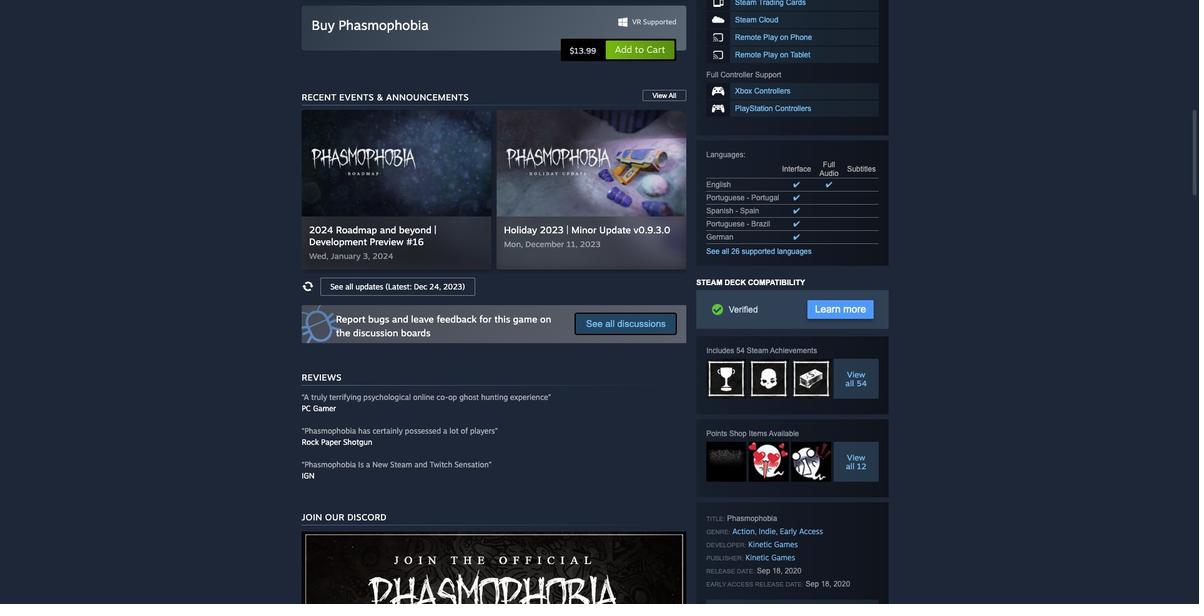 Task type: describe. For each thing, give the bounding box(es) containing it.
all for 12
[[846, 462, 855, 472]]

✔ for portuguese - portugal
[[794, 194, 800, 202]]

playstation controllers
[[735, 104, 812, 113]]

lot
[[450, 426, 459, 436]]

learn
[[815, 304, 841, 315]]

see for see all 26 supported languages
[[707, 247, 720, 256]]

development
[[309, 236, 367, 248]]

shotgun
[[343, 438, 372, 447]]

see all updates (latest: dec 24, 2023)
[[330, 282, 465, 291]]

holiday 2023 | minor update v0.9.3.0
[[504, 224, 670, 236]]

pc gamer link
[[302, 404, 336, 413]]

steam up obake discovered image
[[747, 347, 769, 355]]

our
[[325, 512, 345, 523]]

rock paper shotgun link
[[302, 438, 372, 447]]

dec
[[414, 282, 427, 291]]

to
[[635, 43, 644, 55]]

leave
[[411, 313, 434, 325]]

"a truly terrifying psychological online co-op ghost hunting experience" pc gamer
[[302, 393, 551, 413]]

january
[[331, 251, 361, 261]]

of
[[461, 426, 468, 436]]

this
[[495, 313, 510, 325]]

0 horizontal spatial release
[[707, 568, 735, 575]]

bugs
[[368, 313, 389, 325]]

- for brazil
[[747, 220, 749, 229]]

0 vertical spatial games
[[774, 540, 798, 550]]

| inside "2024 roadmap and beyond | development preview #16"
[[434, 224, 437, 236]]

fat stack image
[[791, 359, 831, 399]]

1 vertical spatial 18,
[[821, 580, 832, 589]]

vr supported
[[632, 17, 677, 26]]

discussion
[[353, 327, 398, 339]]

a inside "phasmophobia is a new steam and twitch sensation" ign
[[366, 460, 370, 470]]

items
[[749, 430, 767, 439]]

and for bugs
[[392, 313, 409, 325]]

add to cart link
[[605, 40, 675, 60]]

0 horizontal spatial 2023
[[540, 224, 564, 236]]

xbox controllers
[[735, 87, 791, 96]]

see for see all updates (latest: dec 24, 2023)
[[330, 282, 343, 291]]

view all 12
[[846, 453, 867, 472]]

warped souls image
[[707, 442, 747, 472]]

co-
[[437, 393, 448, 402]]

:ghostloveeyes: image
[[749, 442, 789, 482]]

"a
[[302, 393, 309, 402]]

feedback
[[437, 313, 477, 325]]

controllers for xbox controllers
[[754, 87, 791, 96]]

on for phone
[[780, 33, 789, 42]]

(latest:
[[386, 282, 412, 291]]

wed, january 3, 2024
[[309, 251, 394, 261]]

report bugs and leave feedback for this game on the discussion boards
[[336, 313, 551, 339]]

truly
[[311, 393, 327, 402]]

shop
[[729, 430, 747, 439]]

1 vertical spatial 2024
[[373, 251, 394, 261]]

play for phone
[[764, 33, 778, 42]]

full controller support
[[707, 71, 782, 79]]

"phasmophobia for ign
[[302, 460, 356, 470]]

54 inside view all 54
[[857, 379, 867, 389]]

controllers for playstation controllers
[[775, 104, 812, 113]]

0 horizontal spatial 54
[[737, 347, 745, 355]]

view for view all 54
[[847, 370, 866, 380]]

paper
[[321, 438, 341, 447]]

and inside "phasmophobia is a new steam and twitch sensation" ign
[[414, 460, 428, 470]]

see all 26 supported languages link
[[707, 247, 812, 256]]

all for discussions
[[605, 318, 615, 329]]

1 , from the left
[[755, 528, 757, 537]]

phasmophobia for title:
[[727, 515, 777, 523]]

0 vertical spatial early
[[780, 527, 797, 537]]

december
[[526, 239, 564, 249]]

ghost
[[459, 393, 479, 402]]

roadmap
[[336, 224, 377, 236]]

beyond
[[399, 224, 432, 236]]

reviews
[[302, 372, 342, 383]]

ign
[[302, 471, 315, 481]]

boards
[[401, 327, 431, 339]]

portuguese for portuguese - portugal
[[707, 194, 745, 202]]

languages :
[[707, 151, 746, 159]]

on inside report bugs and leave feedback for this game on the discussion boards
[[540, 313, 551, 325]]

0 vertical spatial kinetic
[[749, 540, 772, 550]]

xbox
[[735, 87, 752, 96]]

$13.99
[[570, 45, 596, 55]]

recent events & announcements
[[302, 92, 469, 102]]

mon, december 11, 2023
[[504, 239, 601, 249]]

- for portugal
[[747, 194, 749, 202]]

psychological
[[363, 393, 411, 402]]

1 horizontal spatial sep
[[806, 580, 819, 589]]

1 vertical spatial kinetic
[[746, 553, 769, 563]]

steam cloud
[[735, 16, 779, 24]]

0 horizontal spatial early
[[707, 582, 726, 588]]

title:
[[707, 516, 725, 523]]

remote play on phone link
[[707, 29, 879, 46]]

1 vertical spatial 2020
[[834, 580, 850, 589]]

discord
[[347, 512, 387, 523]]

has
[[358, 426, 370, 436]]

op
[[448, 393, 457, 402]]

12
[[857, 462, 867, 472]]

full audio
[[820, 161, 839, 178]]

✔ for german
[[794, 233, 800, 242]]

join
[[302, 512, 322, 523]]

steam left deck
[[697, 279, 723, 287]]

compatibility
[[748, 279, 805, 287]]

brazil
[[752, 220, 770, 229]]

view for view all 12
[[847, 453, 866, 463]]

supported
[[643, 17, 677, 26]]

indie link
[[759, 527, 776, 537]]

obake discovered image
[[749, 359, 789, 399]]

full for full controller support
[[707, 71, 719, 79]]

players"
[[470, 426, 498, 436]]

wed,
[[309, 251, 329, 261]]

view all
[[653, 92, 677, 99]]

all for 26
[[722, 247, 729, 256]]

title: phasmophobia genre: action , indie , early access developer: kinetic games publisher: kinetic games release date: sep 18, 2020 early access release date: sep 18, 2020
[[707, 515, 850, 589]]

remote play on tablet link
[[707, 47, 879, 63]]

- for spain
[[736, 207, 738, 216]]

genre:
[[707, 529, 730, 536]]

terrifying
[[329, 393, 361, 402]]

remote for remote play on tablet
[[735, 51, 762, 59]]

1 vertical spatial date:
[[786, 582, 804, 588]]

languages
[[777, 247, 812, 256]]



Task type: locate. For each thing, give the bounding box(es) containing it.
and left beyond
[[380, 224, 396, 236]]

view inside view all 12
[[847, 453, 866, 463]]

0 vertical spatial access
[[799, 527, 823, 537]]

certainly
[[373, 426, 403, 436]]

1 horizontal spatial ,
[[776, 528, 778, 537]]

1 horizontal spatial a
[[443, 426, 447, 436]]

sep down early access link at the bottom of the page
[[806, 580, 819, 589]]

2024 roadmap and beyond | development preview #16
[[309, 224, 437, 248]]

1 horizontal spatial phasmophobia
[[727, 515, 777, 523]]

view right :ghostscared: "image"
[[847, 453, 866, 463]]

support
[[755, 71, 782, 79]]

phone
[[791, 33, 812, 42]]

"phasmophobia
[[302, 426, 356, 436], [302, 460, 356, 470]]

learn more
[[815, 304, 866, 315]]

2 | from the left
[[566, 224, 569, 236]]

1 vertical spatial games
[[772, 553, 795, 563]]

, left early access link at the bottom of the page
[[776, 528, 778, 537]]

the
[[336, 327, 350, 339]]

1 horizontal spatial 2020
[[834, 580, 850, 589]]

1 horizontal spatial |
[[566, 224, 569, 236]]

11,
[[567, 239, 578, 249]]

1 horizontal spatial 2023
[[580, 239, 601, 249]]

| right beyond
[[434, 224, 437, 236]]

0 horizontal spatial ,
[[755, 528, 757, 537]]

54
[[737, 347, 745, 355], [857, 379, 867, 389]]

0 vertical spatial sep
[[757, 567, 770, 576]]

english
[[707, 181, 731, 189]]

remote inside remote play on tablet link
[[735, 51, 762, 59]]

release down "indie"
[[755, 582, 784, 588]]

0 vertical spatial release
[[707, 568, 735, 575]]

- left the 'brazil'
[[747, 220, 749, 229]]

2 vertical spatial see
[[586, 318, 603, 329]]

on for tablet
[[780, 51, 789, 59]]

ign link
[[302, 471, 315, 481]]

kinetic games link for publisher:
[[746, 553, 795, 563]]

2023)
[[443, 282, 465, 291]]

1 portuguese from the top
[[707, 194, 745, 202]]

and up the boards
[[392, 313, 409, 325]]

2023 up mon, december 11, 2023
[[540, 224, 564, 236]]

see left discussions
[[586, 318, 603, 329]]

remote down steam cloud
[[735, 33, 762, 42]]

updates
[[356, 282, 383, 291]]

steam left cloud
[[735, 16, 757, 24]]

0 vertical spatial 2024
[[309, 224, 333, 236]]

see
[[707, 247, 720, 256], [330, 282, 343, 291], [586, 318, 603, 329]]

early access link
[[780, 527, 823, 537]]

1 vertical spatial see
[[330, 282, 343, 291]]

0 vertical spatial 2020
[[785, 567, 802, 576]]

1 vertical spatial -
[[736, 207, 738, 216]]

spanish
[[707, 207, 734, 216]]

all left updates
[[345, 282, 353, 291]]

pc
[[302, 404, 311, 413]]

0 horizontal spatial 18,
[[773, 567, 783, 576]]

full inside full audio
[[823, 161, 835, 169]]

on left phone
[[780, 33, 789, 42]]

1 vertical spatial sep
[[806, 580, 819, 589]]

see inside 'see all discussions' 'link'
[[586, 318, 603, 329]]

portuguese up spanish
[[707, 194, 745, 202]]

is
[[358, 460, 364, 470]]

see for see all discussions
[[586, 318, 603, 329]]

2 remote from the top
[[735, 51, 762, 59]]

early down publisher:
[[707, 582, 726, 588]]

✔ for english
[[794, 181, 800, 189]]

| up the 11,
[[566, 224, 569, 236]]

and inside report bugs and leave feedback for this game on the discussion boards
[[392, 313, 409, 325]]

:
[[744, 151, 746, 159]]

playstation
[[735, 104, 773, 113]]

controllers
[[754, 87, 791, 96], [775, 104, 812, 113]]

possessed
[[405, 426, 441, 436]]

full left the 'subtitles'
[[823, 161, 835, 169]]

0 horizontal spatial see
[[330, 282, 343, 291]]

phasmophobia for buy
[[339, 17, 429, 33]]

54 right the fat stack image
[[857, 379, 867, 389]]

buy phasmophobia
[[312, 17, 429, 33]]

a right is
[[366, 460, 370, 470]]

0 horizontal spatial 2020
[[785, 567, 802, 576]]

access down publisher:
[[728, 582, 754, 588]]

a inside "phasmophobia has certainly possessed a lot of players" rock paper shotgun
[[443, 426, 447, 436]]

0 horizontal spatial access
[[728, 582, 754, 588]]

✔ for portuguese - brazil
[[794, 220, 800, 229]]

experience"
[[510, 393, 551, 402]]

sensation"
[[455, 460, 492, 470]]

see down january on the left of page
[[330, 282, 343, 291]]

kinetic
[[749, 540, 772, 550], [746, 553, 769, 563]]

for
[[480, 313, 492, 325]]

remote up full controller support on the top of page
[[735, 51, 762, 59]]

games down early access link at the bottom of the page
[[774, 540, 798, 550]]

1 | from the left
[[434, 224, 437, 236]]

0 vertical spatial kinetic games link
[[749, 540, 798, 550]]

german
[[707, 233, 734, 242]]

includes
[[707, 347, 734, 355]]

kinetic down indie link
[[746, 553, 769, 563]]

recent
[[302, 92, 337, 102]]

date: down publisher:
[[737, 568, 755, 575]]

mon,
[[504, 239, 523, 249]]

- left spain
[[736, 207, 738, 216]]

2 portuguese from the top
[[707, 220, 745, 229]]

and
[[380, 224, 396, 236], [392, 313, 409, 325], [414, 460, 428, 470]]

join our discord
[[302, 512, 387, 523]]

, left indie link
[[755, 528, 757, 537]]

1 vertical spatial play
[[764, 51, 778, 59]]

view all link
[[643, 90, 687, 101]]

view for view all
[[653, 92, 667, 99]]

1 vertical spatial remote
[[735, 51, 762, 59]]

0 vertical spatial view
[[653, 92, 667, 99]]

1 vertical spatial and
[[392, 313, 409, 325]]

see all 26 supported languages
[[707, 247, 812, 256]]

all inside view all 12
[[846, 462, 855, 472]]

publisher:
[[707, 555, 744, 562]]

developer:
[[707, 542, 746, 549]]

controllers down the xbox controllers "link"
[[775, 104, 812, 113]]

all inside 'link'
[[605, 318, 615, 329]]

1 vertical spatial early
[[707, 582, 726, 588]]

1 vertical spatial 2023
[[580, 239, 601, 249]]

steam right new
[[390, 460, 412, 470]]

1 horizontal spatial 18,
[[821, 580, 832, 589]]

"phasmophobia inside "phasmophobia has certainly possessed a lot of players" rock paper shotgun
[[302, 426, 356, 436]]

0 vertical spatial remote
[[735, 33, 762, 42]]

1 vertical spatial access
[[728, 582, 754, 588]]

games down indie link
[[772, 553, 795, 563]]

0 horizontal spatial full
[[707, 71, 719, 79]]

see all discussions
[[586, 318, 666, 329]]

- up spain
[[747, 194, 749, 202]]

interface
[[782, 165, 811, 174]]

all
[[722, 247, 729, 256], [345, 282, 353, 291], [605, 318, 615, 329], [846, 379, 854, 389], [846, 462, 855, 472]]

0 vertical spatial full
[[707, 71, 719, 79]]

3,
[[363, 251, 370, 261]]

2 vertical spatial view
[[847, 453, 866, 463]]

1 horizontal spatial date:
[[786, 582, 804, 588]]

0 vertical spatial date:
[[737, 568, 755, 575]]

play down remote play on phone
[[764, 51, 778, 59]]

portuguese - brazil
[[707, 220, 770, 229]]

1 vertical spatial portuguese
[[707, 220, 745, 229]]

0 vertical spatial -
[[747, 194, 749, 202]]

0 horizontal spatial |
[[434, 224, 437, 236]]

controllers inside "link"
[[754, 87, 791, 96]]

remote play on tablet
[[735, 51, 811, 59]]

0 vertical spatial play
[[764, 33, 778, 42]]

remote play on phone
[[735, 33, 812, 42]]

learn more link
[[808, 300, 874, 319]]

"phasmophobia inside "phasmophobia is a new steam and twitch sensation" ign
[[302, 460, 356, 470]]

on left tablet
[[780, 51, 789, 59]]

achievements
[[770, 347, 817, 355]]

languages
[[707, 151, 744, 159]]

controllers down support
[[754, 87, 791, 96]]

all inside view all 54
[[846, 379, 854, 389]]

view inside view all 54
[[847, 370, 866, 380]]

early right indie link
[[780, 527, 797, 537]]

0 vertical spatial phasmophobia
[[339, 17, 429, 33]]

v0.9.3.0
[[634, 224, 670, 236]]

controller
[[721, 71, 753, 79]]

1 vertical spatial controllers
[[775, 104, 812, 113]]

game
[[513, 313, 538, 325]]

"phasmophobia has certainly possessed a lot of players" rock paper shotgun
[[302, 426, 498, 447]]

access right indie link
[[799, 527, 823, 537]]

on right game
[[540, 313, 551, 325]]

"phasmophobia for rock
[[302, 426, 356, 436]]

phasmophobia up action link
[[727, 515, 777, 523]]

all left 26
[[722, 247, 729, 256]]

0 horizontal spatial sep
[[757, 567, 770, 576]]

more
[[844, 304, 866, 315]]

view left all
[[653, 92, 667, 99]]

#16
[[406, 236, 424, 248]]

vr
[[632, 17, 641, 26]]

18, down early access link at the bottom of the page
[[821, 580, 832, 589]]

1 vertical spatial "phasmophobia
[[302, 460, 356, 470]]

:ghostscared: image
[[791, 442, 831, 482]]

on
[[780, 33, 789, 42], [780, 51, 789, 59], [540, 313, 551, 325]]

18, down indie link
[[773, 567, 783, 576]]

indie
[[759, 527, 776, 537]]

1 horizontal spatial 2024
[[373, 251, 394, 261]]

hunting
[[481, 393, 508, 402]]

date: down early access link at the bottom of the page
[[786, 582, 804, 588]]

view
[[653, 92, 667, 99], [847, 370, 866, 380], [847, 453, 866, 463]]

1 play from the top
[[764, 33, 778, 42]]

preview
[[370, 236, 404, 248]]

1 remote from the top
[[735, 33, 762, 42]]

1 vertical spatial a
[[366, 460, 370, 470]]

2 vertical spatial and
[[414, 460, 428, 470]]

all left 12
[[846, 462, 855, 472]]

"phasmophobia up 'paper'
[[302, 426, 356, 436]]

and left twitch
[[414, 460, 428, 470]]

"phasmophobia down 'paper'
[[302, 460, 356, 470]]

phasmophobia inside title: phasmophobia genre: action , indie , early access developer: kinetic games publisher: kinetic games release date: sep 18, 2020 early access release date: sep 18, 2020
[[727, 515, 777, 523]]

online
[[413, 393, 435, 402]]

date:
[[737, 568, 755, 575], [786, 582, 804, 588]]

cloud
[[759, 16, 779, 24]]

1 horizontal spatial full
[[823, 161, 835, 169]]

2 vertical spatial -
[[747, 220, 749, 229]]

full for full audio
[[823, 161, 835, 169]]

2 "phasmophobia from the top
[[302, 460, 356, 470]]

a left lot
[[443, 426, 447, 436]]

see down the german
[[707, 247, 720, 256]]

steam inside "phasmophobia is a new steam and twitch sensation" ign
[[390, 460, 412, 470]]

0 vertical spatial 54
[[737, 347, 745, 355]]

steam deck compatibility
[[697, 279, 805, 287]]

all left discussions
[[605, 318, 615, 329]]

18,
[[773, 567, 783, 576], [821, 580, 832, 589]]

phasmophobia right buy
[[339, 17, 429, 33]]

view all 54
[[846, 370, 867, 389]]

1 vertical spatial on
[[780, 51, 789, 59]]

1 vertical spatial release
[[755, 582, 784, 588]]

2 horizontal spatial see
[[707, 247, 720, 256]]

release down publisher:
[[707, 568, 735, 575]]

release
[[707, 568, 735, 575], [755, 582, 784, 588]]

0 vertical spatial see
[[707, 247, 720, 256]]

steam
[[735, 16, 757, 24], [697, 279, 723, 287], [747, 347, 769, 355], [390, 460, 412, 470]]

2023 down holiday 2023 | minor update v0.9.3.0 on the top
[[580, 239, 601, 249]]

kinetic games link for developer:
[[749, 540, 798, 550]]

new
[[372, 460, 388, 470]]

cart
[[647, 43, 665, 55]]

portuguese for portuguese - brazil
[[707, 220, 745, 229]]

sep down "indie"
[[757, 567, 770, 576]]

0 vertical spatial "phasmophobia
[[302, 426, 356, 436]]

0 vertical spatial portuguese
[[707, 194, 745, 202]]

portuguese down spanish
[[707, 220, 745, 229]]

1 vertical spatial kinetic games link
[[746, 553, 795, 563]]

&
[[377, 92, 383, 102]]

1 "phasmophobia from the top
[[302, 426, 356, 436]]

1 horizontal spatial access
[[799, 527, 823, 537]]

2 vertical spatial on
[[540, 313, 551, 325]]

2024 inside "2024 roadmap and beyond | development preview #16"
[[309, 224, 333, 236]]

1 vertical spatial full
[[823, 161, 835, 169]]

discussions
[[617, 318, 666, 329]]

holiday
[[504, 224, 537, 236]]

54 right includes
[[737, 347, 745, 355]]

play up remote play on tablet
[[764, 33, 778, 42]]

0 horizontal spatial phasmophobia
[[339, 17, 429, 33]]

action
[[733, 527, 755, 537]]

1 horizontal spatial see
[[586, 318, 603, 329]]

early
[[780, 527, 797, 537], [707, 582, 726, 588]]

0 vertical spatial 18,
[[773, 567, 783, 576]]

1 vertical spatial 54
[[857, 379, 867, 389]]

0 vertical spatial 2023
[[540, 224, 564, 236]]

update
[[599, 224, 631, 236]]

0 horizontal spatial a
[[366, 460, 370, 470]]

gamer
[[313, 404, 336, 413]]

0 vertical spatial and
[[380, 224, 396, 236]]

view right the fat stack image
[[847, 370, 866, 380]]

2 play from the top
[[764, 51, 778, 59]]

1 horizontal spatial release
[[755, 582, 784, 588]]

2023
[[540, 224, 564, 236], [580, 239, 601, 249]]

1 horizontal spatial 54
[[857, 379, 867, 389]]

2024 down preview
[[373, 251, 394, 261]]

2024 up the wed,
[[309, 224, 333, 236]]

0 vertical spatial a
[[443, 426, 447, 436]]

see all discussions link
[[575, 313, 677, 335]]

and for roadmap
[[380, 224, 396, 236]]

play for tablet
[[764, 51, 778, 59]]

playstation controllers link
[[707, 101, 879, 117]]

0 horizontal spatial date:
[[737, 568, 755, 575]]

2 , from the left
[[776, 528, 778, 537]]

1 vertical spatial phasmophobia
[[727, 515, 777, 523]]

0 vertical spatial on
[[780, 33, 789, 42]]

tablet
[[791, 51, 811, 59]]

events
[[339, 92, 374, 102]]

all right the fat stack image
[[846, 379, 854, 389]]

0 horizontal spatial 2024
[[309, 224, 333, 236]]

1 vertical spatial view
[[847, 370, 866, 380]]

all for updates
[[345, 282, 353, 291]]

and inside "2024 roadmap and beyond | development preview #16"
[[380, 224, 396, 236]]

all for 54
[[846, 379, 854, 389]]

1 horizontal spatial early
[[780, 527, 797, 537]]

bronze hunter image
[[707, 359, 747, 399]]

✔ for spanish - spain
[[794, 207, 800, 216]]

portugal
[[752, 194, 779, 202]]

kinetic down "indie"
[[749, 540, 772, 550]]

full left controller
[[707, 71, 719, 79]]

remote for remote play on phone
[[735, 33, 762, 42]]

0 vertical spatial controllers
[[754, 87, 791, 96]]



Task type: vqa. For each thing, say whether or not it's contained in the screenshot.
the bottommost access
yes



